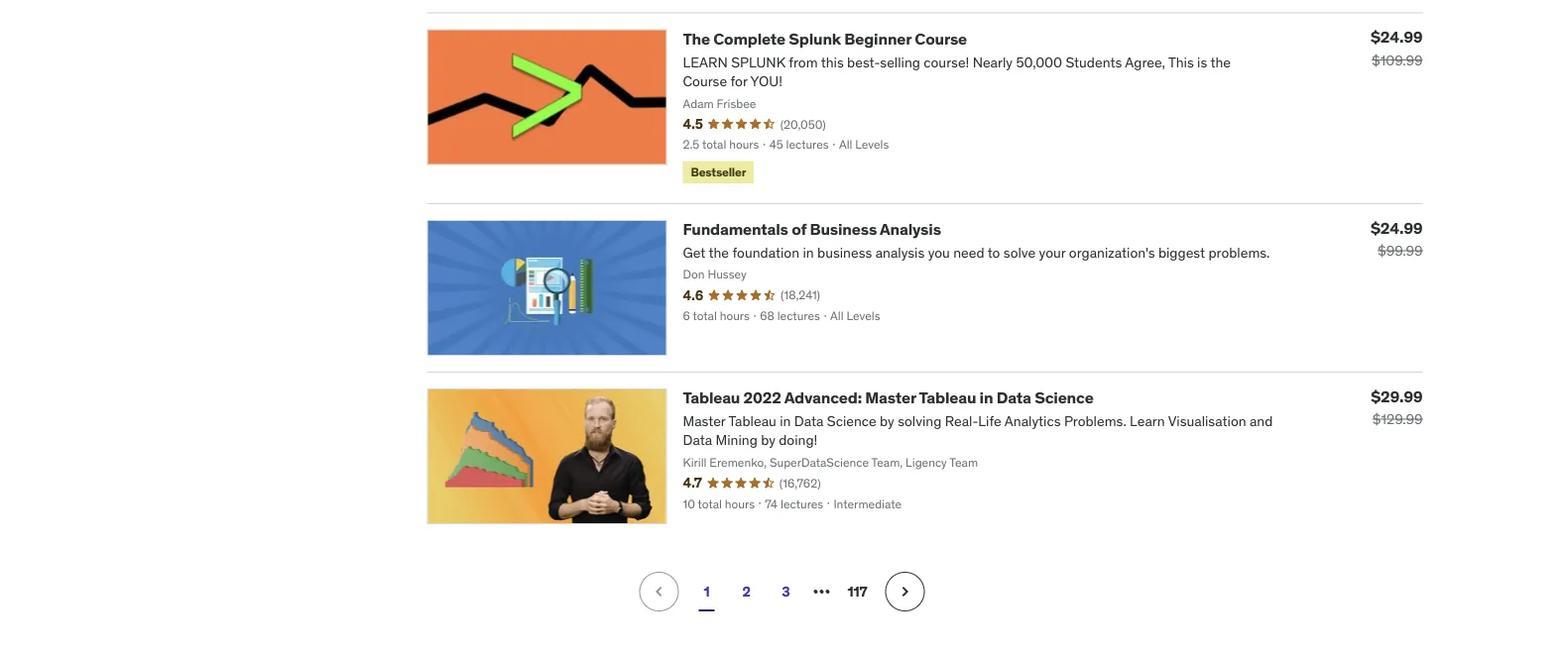 Task type: locate. For each thing, give the bounding box(es) containing it.
splunk
[[789, 29, 841, 49]]

tableau 2022 advanced: master tableau in data science
[[683, 388, 1094, 408]]

master
[[865, 388, 916, 408]]

ellipsis image
[[810, 580, 834, 604]]

the complete splunk beginner course link
[[683, 29, 967, 49]]

tableau left the 2022
[[683, 388, 740, 408]]

$29.99 $129.99
[[1371, 387, 1423, 429]]

fundamentals
[[683, 219, 788, 240]]

2 $24.99 from the top
[[1371, 218, 1423, 238]]

3
[[782, 583, 790, 601]]

1
[[704, 583, 710, 601]]

data
[[996, 388, 1031, 408]]

beginner
[[844, 29, 911, 49]]

tableau left in
[[919, 388, 976, 408]]

117
[[847, 583, 867, 601]]

2
[[742, 583, 750, 601]]

1 horizontal spatial tableau
[[919, 388, 976, 408]]

$24.99 $99.99
[[1371, 218, 1423, 260]]

$24.99
[[1371, 27, 1423, 48], [1371, 218, 1423, 238]]

$24.99 for the complete splunk beginner course
[[1371, 27, 1423, 48]]

in
[[979, 388, 993, 408]]

0 horizontal spatial tableau
[[683, 388, 740, 408]]

tableau
[[683, 388, 740, 408], [919, 388, 976, 408]]

of
[[792, 219, 806, 240]]

$109.99
[[1372, 52, 1423, 70]]

1 vertical spatial $24.99
[[1371, 218, 1423, 238]]

1 $24.99 from the top
[[1371, 27, 1423, 48]]

fundamentals of business analysis link
[[683, 219, 941, 240]]

0 vertical spatial $24.99
[[1371, 27, 1423, 48]]

$99.99
[[1378, 242, 1423, 260]]

3 link
[[766, 573, 806, 612]]

fundamentals of business analysis
[[683, 219, 941, 240]]

$24.99 up $109.99
[[1371, 27, 1423, 48]]

$24.99 for fundamentals of business analysis
[[1371, 218, 1423, 238]]

$24.99 up $99.99
[[1371, 218, 1423, 238]]



Task type: vqa. For each thing, say whether or not it's contained in the screenshot.
1
yes



Task type: describe. For each thing, give the bounding box(es) containing it.
1 tableau from the left
[[683, 388, 740, 408]]

science
[[1035, 388, 1094, 408]]

tableau 2022 advanced: master tableau in data science link
[[683, 388, 1094, 408]]

the complete splunk beginner course
[[683, 29, 967, 49]]

the
[[683, 29, 710, 49]]

$24.99 $109.99
[[1371, 27, 1423, 70]]

course
[[915, 29, 967, 49]]

previous page image
[[649, 582, 669, 602]]

next page image
[[895, 582, 915, 602]]

analysis
[[880, 219, 941, 240]]

2 link
[[726, 573, 766, 612]]

$129.99
[[1372, 411, 1423, 429]]

complete
[[713, 29, 785, 49]]

2022
[[743, 388, 781, 408]]

advanced:
[[784, 388, 862, 408]]

business
[[810, 219, 877, 240]]

1 link
[[687, 573, 726, 612]]

2 tableau from the left
[[919, 388, 976, 408]]

$29.99
[[1371, 387, 1423, 407]]



